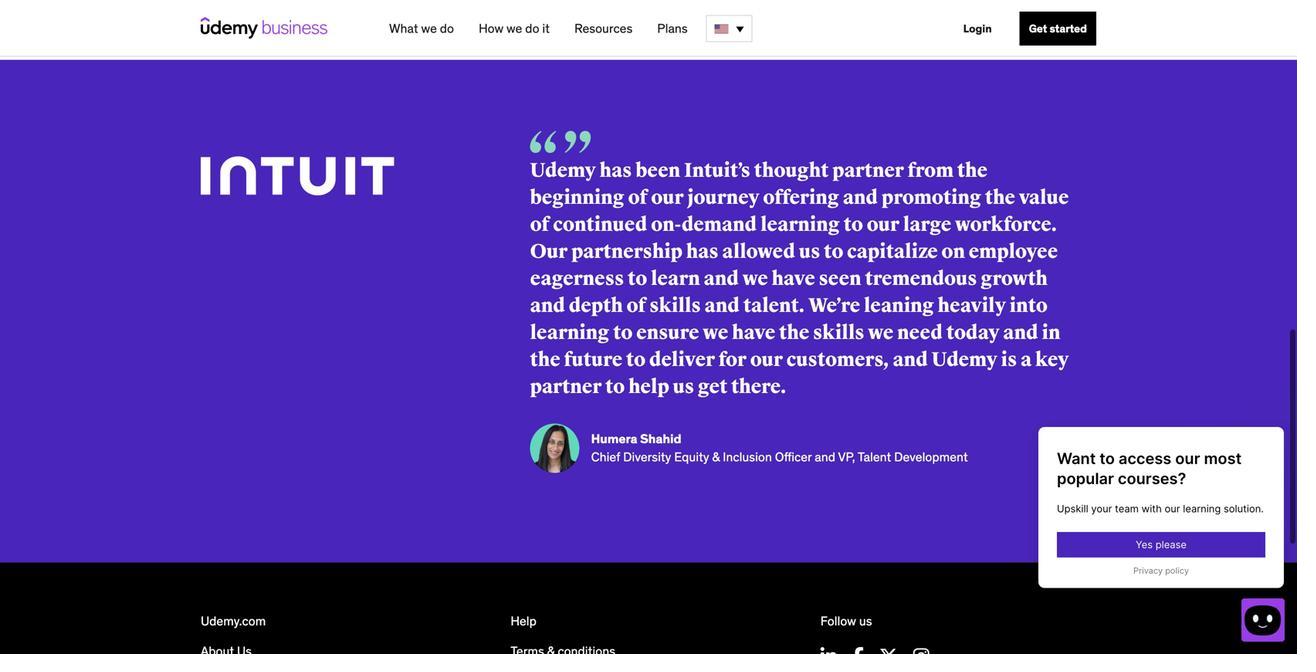 Task type: describe. For each thing, give the bounding box(es) containing it.
eagerness
[[530, 267, 624, 291]]

1 vertical spatial partner
[[530, 375, 602, 399]]

to down partnership
[[628, 267, 647, 291]]

1 horizontal spatial us
[[799, 240, 821, 264]]

we down leaning
[[868, 321, 894, 345]]

deliver
[[650, 348, 715, 372]]

udemy business image
[[201, 17, 327, 39]]

employee
[[969, 240, 1058, 264]]

linkedin in image
[[821, 647, 837, 654]]

it
[[542, 20, 550, 36]]

a
[[1021, 348, 1032, 372]]

follow
[[821, 613, 856, 629]]

humera shahid chief diversity equity & inclusion officer and vp, talent development
[[591, 431, 968, 465]]

do for how we do it
[[525, 20, 539, 36]]

we inside dropdown button
[[421, 20, 437, 36]]

do for what we do
[[440, 20, 454, 36]]

1 vertical spatial has
[[686, 240, 719, 264]]

customers,
[[787, 348, 889, 372]]

menu navigation
[[377, 0, 1097, 57]]

talent
[[858, 449, 891, 465]]

for
[[719, 348, 747, 372]]

vp,
[[838, 449, 855, 465]]

1 vertical spatial our
[[867, 213, 900, 237]]

in
[[1042, 321, 1061, 345]]

to up 'capitalize'
[[844, 213, 863, 237]]

us inside footer element
[[859, 613, 872, 629]]

0 horizontal spatial our
[[651, 186, 684, 210]]

thought
[[754, 159, 829, 183]]

login button
[[954, 12, 1001, 46]]

talent.
[[744, 294, 805, 318]]

large
[[903, 213, 952, 237]]

on-
[[651, 213, 682, 237]]

growth
[[981, 267, 1048, 291]]

udemy.com link
[[201, 613, 266, 629]]

partnership
[[572, 240, 683, 264]]

there.
[[731, 375, 787, 399]]

demand
[[682, 213, 757, 237]]

tremendous
[[865, 267, 977, 291]]

1 horizontal spatial partner
[[833, 159, 904, 183]]

1 horizontal spatial learning
[[761, 213, 840, 237]]

offering
[[763, 186, 840, 210]]

0 vertical spatial of
[[628, 186, 648, 210]]

and right "learn"
[[704, 267, 739, 291]]

development
[[894, 449, 968, 465]]

0 horizontal spatial learning
[[530, 321, 610, 345]]

0 vertical spatial have
[[772, 267, 815, 291]]

we inside dropdown button
[[507, 20, 522, 36]]

help
[[511, 613, 537, 629]]

is
[[1001, 348, 1017, 372]]

to up help
[[626, 348, 646, 372]]

chief
[[591, 449, 620, 465]]

udemy.com
[[201, 613, 266, 629]]

from
[[908, 159, 954, 183]]

1 vertical spatial us
[[673, 375, 694, 399]]

resources
[[575, 20, 633, 36]]

we're
[[809, 294, 861, 318]]

and down eagerness
[[530, 294, 565, 318]]

0 horizontal spatial has
[[600, 159, 632, 183]]

inclusion
[[723, 449, 772, 465]]

how
[[479, 20, 504, 36]]

x twitter image
[[879, 647, 898, 654]]

humera
[[591, 431, 638, 447]]

1 vertical spatial of
[[530, 213, 550, 237]]

equity
[[674, 449, 709, 465]]

promoting
[[882, 186, 982, 210]]



Task type: vqa. For each thing, say whether or not it's contained in the screenshot.
the "exercises"
no



Task type: locate. For each thing, give the bounding box(es) containing it.
get
[[698, 375, 728, 399]]

today
[[947, 321, 1000, 345]]

to
[[844, 213, 863, 237], [824, 240, 844, 264], [628, 267, 647, 291], [613, 321, 633, 345], [626, 348, 646, 372], [606, 375, 625, 399]]

what we do
[[389, 20, 454, 36]]

been
[[636, 159, 681, 183]]

facebook f image
[[852, 647, 864, 654]]

1 horizontal spatial do
[[525, 20, 539, 36]]

capitalize
[[847, 240, 938, 264]]

shahid
[[640, 431, 682, 447]]

1 horizontal spatial udemy
[[932, 348, 998, 372]]

have down talent. in the right of the page
[[732, 321, 776, 345]]

0 vertical spatial has
[[600, 159, 632, 183]]

of
[[628, 186, 648, 210], [530, 213, 550, 237], [627, 294, 646, 318]]

1 vertical spatial learning
[[530, 321, 610, 345]]

1 horizontal spatial skills
[[813, 321, 865, 345]]

do
[[440, 20, 454, 36], [525, 20, 539, 36]]

do inside how we do it dropdown button
[[525, 20, 539, 36]]

0 horizontal spatial skills
[[650, 294, 701, 318]]

1 vertical spatial udemy
[[932, 348, 998, 372]]

resources button
[[568, 15, 639, 42]]

to up seen
[[824, 240, 844, 264]]

0 vertical spatial our
[[651, 186, 684, 210]]

to down the depth
[[613, 321, 633, 345]]

leaning
[[864, 294, 934, 318]]

learning down offering
[[761, 213, 840, 237]]

intuit's
[[684, 159, 751, 183]]

journey
[[688, 186, 760, 210]]

workforce.
[[955, 213, 1058, 237]]

of right the depth
[[627, 294, 646, 318]]

do right what
[[440, 20, 454, 36]]

beginning
[[530, 186, 625, 210]]

need
[[898, 321, 943, 345]]

help
[[629, 375, 670, 399]]

into
[[1010, 294, 1048, 318]]

us
[[799, 240, 821, 264], [673, 375, 694, 399], [859, 613, 872, 629]]

0 vertical spatial skills
[[650, 294, 701, 318]]

we
[[421, 20, 437, 36], [507, 20, 522, 36], [743, 267, 768, 291], [703, 321, 729, 345], [868, 321, 894, 345]]

learning
[[761, 213, 840, 237], [530, 321, 610, 345]]

the up the workforce.
[[985, 186, 1016, 210]]

2 horizontal spatial us
[[859, 613, 872, 629]]

we down allowed
[[743, 267, 768, 291]]

have
[[772, 267, 815, 291], [732, 321, 776, 345]]

and left vp, on the bottom right
[[815, 449, 836, 465]]

2 horizontal spatial our
[[867, 213, 900, 237]]

the down talent. in the right of the page
[[779, 321, 810, 345]]

the left future
[[530, 348, 561, 372]]

1 vertical spatial have
[[732, 321, 776, 345]]

udemy up beginning
[[530, 159, 596, 183]]

heavily
[[938, 294, 1006, 318]]

0 horizontal spatial udemy
[[530, 159, 596, 183]]

on
[[942, 240, 965, 264]]

2 vertical spatial us
[[859, 613, 872, 629]]

value
[[1019, 186, 1069, 210]]

and right offering
[[843, 186, 878, 210]]

0 horizontal spatial do
[[440, 20, 454, 36]]

we up for
[[703, 321, 729, 345]]

how we do it button
[[473, 15, 556, 42]]

how we do it
[[479, 20, 550, 36]]

login
[[964, 22, 992, 36]]

we right what
[[421, 20, 437, 36]]

udemy
[[530, 159, 596, 183], [932, 348, 998, 372]]

0 horizontal spatial us
[[673, 375, 694, 399]]

key
[[1036, 348, 1069, 372]]

0 vertical spatial partner
[[833, 159, 904, 183]]

and up a on the bottom right of page
[[1004, 321, 1039, 345]]

what we do button
[[383, 15, 460, 42]]

2 vertical spatial of
[[627, 294, 646, 318]]

diversity
[[623, 449, 671, 465]]

partner
[[833, 159, 904, 183], [530, 375, 602, 399]]

officer
[[775, 449, 812, 465]]

skills down "learn"
[[650, 294, 701, 318]]

of down been
[[628, 186, 648, 210]]

follow us
[[821, 613, 872, 629]]

our up there.
[[751, 348, 783, 372]]

learn
[[651, 267, 700, 291]]

0 horizontal spatial partner
[[530, 375, 602, 399]]

udemy has been intuit's thought partner from the beginning of our journey offering and promoting the value of continued on-demand learning to our large workforce. our partnership has allowed us to capitalize on employee eagerness to learn and we have seen tremendous growth and depth of skills and talent. we're leaning heavily into learning to ensure we have the skills we need today and in the future to deliver for our customers, and udemy is a key partner to help us get there.
[[530, 159, 1069, 399]]

us right follow on the right of page
[[859, 613, 872, 629]]

learning up future
[[530, 321, 610, 345]]

udemy down today
[[932, 348, 998, 372]]

partner left from on the top
[[833, 159, 904, 183]]

us down 'deliver'
[[673, 375, 694, 399]]

plans button
[[651, 15, 694, 42]]

help link
[[511, 613, 537, 629]]

the
[[958, 159, 988, 183], [985, 186, 1016, 210], [779, 321, 810, 345], [530, 348, 561, 372]]

and left talent. in the right of the page
[[705, 294, 740, 318]]

0 vertical spatial us
[[799, 240, 821, 264]]

2 vertical spatial our
[[751, 348, 783, 372]]

get
[[1029, 22, 1048, 36]]

us up seen
[[799, 240, 821, 264]]

1 do from the left
[[440, 20, 454, 36]]

1 vertical spatial skills
[[813, 321, 865, 345]]

depth
[[569, 294, 623, 318]]

our up 'capitalize'
[[867, 213, 900, 237]]

get started
[[1029, 22, 1087, 36]]

allowed
[[723, 240, 796, 264]]

has left been
[[600, 159, 632, 183]]

future
[[564, 348, 623, 372]]

the right from on the top
[[958, 159, 988, 183]]

&
[[712, 449, 720, 465]]

2 do from the left
[[525, 20, 539, 36]]

to left help
[[606, 375, 625, 399]]

instagram image
[[913, 647, 930, 654]]

started
[[1050, 22, 1087, 36]]

0 vertical spatial learning
[[761, 213, 840, 237]]

our
[[651, 186, 684, 210], [867, 213, 900, 237], [751, 348, 783, 372]]

get started link
[[1020, 12, 1097, 46]]

what
[[389, 20, 418, 36]]

plans
[[657, 20, 688, 36]]

our up on-
[[651, 186, 684, 210]]

skills
[[650, 294, 701, 318], [813, 321, 865, 345]]

1 horizontal spatial has
[[686, 240, 719, 264]]

and
[[843, 186, 878, 210], [704, 267, 739, 291], [530, 294, 565, 318], [705, 294, 740, 318], [1004, 321, 1039, 345], [893, 348, 928, 372], [815, 449, 836, 465]]

we right the how at the left top of page
[[507, 20, 522, 36]]

continued
[[553, 213, 648, 237]]

our
[[530, 240, 568, 264]]

1 horizontal spatial our
[[751, 348, 783, 372]]

do inside what we do dropdown button
[[440, 20, 454, 36]]

seen
[[819, 267, 862, 291]]

have up talent. in the right of the page
[[772, 267, 815, 291]]

footer element
[[201, 563, 1097, 654]]

skills up customers, at the right bottom of the page
[[813, 321, 865, 345]]

has
[[600, 159, 632, 183], [686, 240, 719, 264]]

partner down future
[[530, 375, 602, 399]]

and down the need
[[893, 348, 928, 372]]

has down demand
[[686, 240, 719, 264]]

of up the our
[[530, 213, 550, 237]]

and inside the humera shahid chief diversity equity & inclusion officer and vp, talent development
[[815, 449, 836, 465]]

ensure
[[637, 321, 699, 345]]

0 vertical spatial udemy
[[530, 159, 596, 183]]

do left it
[[525, 20, 539, 36]]



